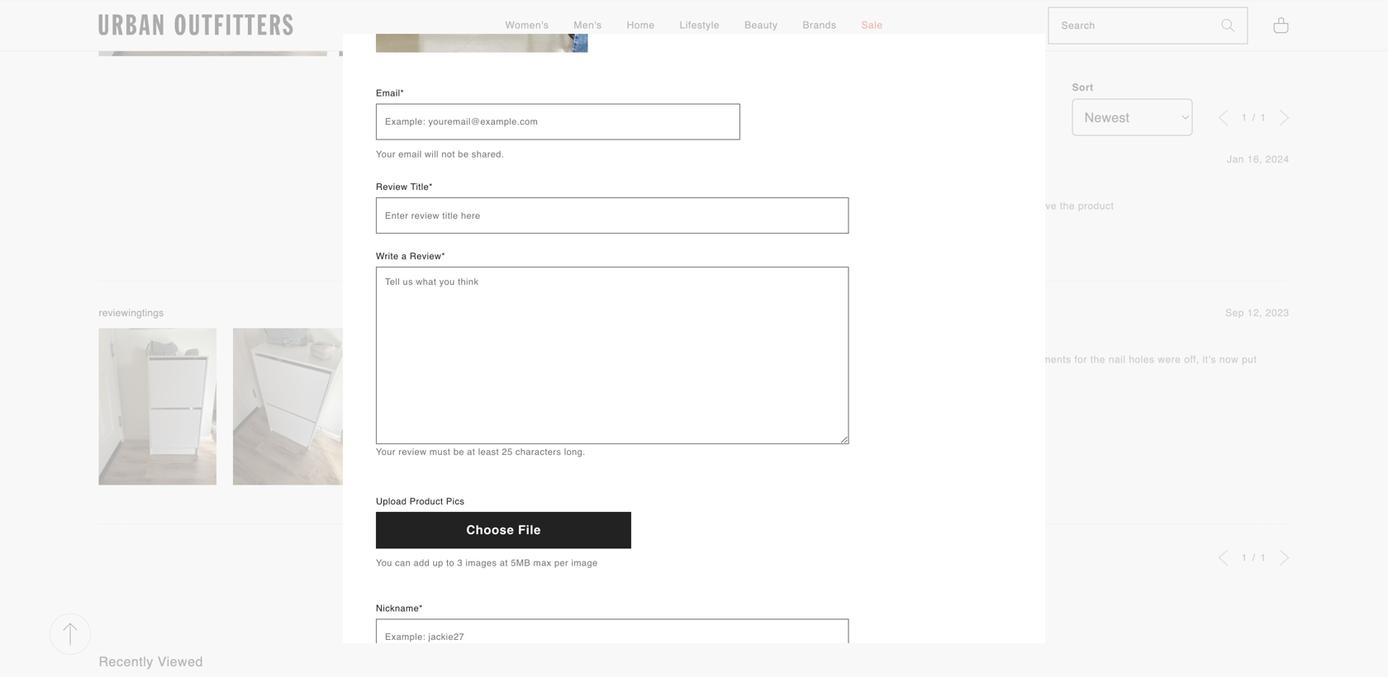 Task type: locate. For each thing, give the bounding box(es) containing it.
1 vertical spatial a
[[888, 354, 894, 366]]

because
[[939, 354, 980, 366]]

2 horizontal spatial and
[[632, 368, 649, 380]]

1 page 1 of 1 element from the top
[[1242, 112, 1267, 124]]

at left least
[[467, 447, 475, 458]]

to up cardboard.
[[818, 354, 827, 366]]

0 horizontal spatial it
[[737, 368, 743, 380]]

2 launch review details modal image from the left
[[339, 0, 568, 56]]

0 vertical spatial together.
[[745, 354, 788, 366]]

1 vertical spatial for
[[1075, 354, 1088, 366]]

cardboard.
[[806, 368, 857, 380]]

have right don't on the right top
[[1034, 200, 1057, 212]]

it down because
[[972, 368, 978, 380]]

1 horizontal spatial it
[[857, 354, 863, 366]]

support
[[720, 200, 756, 212]]

0 horizontal spatial review
[[376, 182, 408, 192]]

your for your review must be at least 25 characters long.
[[376, 447, 396, 458]]

1 vertical spatial together.
[[981, 368, 1024, 380]]

this left product.
[[615, 231, 631, 242]]

Search text field
[[1049, 8, 1209, 44]]

put right now
[[1242, 354, 1257, 366]]

your review must be at least 25 characters long.
[[376, 447, 586, 458]]

0 horizontal spatial and
[[544, 368, 562, 380]]

1 horizontal spatial a
[[888, 354, 894, 366]]

0 vertical spatial not
[[442, 149, 455, 159]]

review title
[[376, 182, 429, 192]]

them
[[825, 200, 849, 212]]

0 horizontal spatial for
[[809, 200, 822, 212]]

wobbly
[[595, 368, 628, 380]]

since
[[973, 200, 998, 212]]

the left support
[[702, 200, 717, 212]]

but
[[893, 368, 908, 380]]

1 vertical spatial be
[[454, 447, 464, 458]]

jan 16, 2024
[[1227, 154, 1290, 165]]

file
[[518, 523, 541, 538]]

it's
[[700, 368, 714, 380]]

put down because
[[954, 368, 969, 380]]

pics
[[446, 497, 465, 507]]

a
[[402, 251, 407, 262], [888, 354, 894, 366]]

well
[[926, 368, 945, 380]]

choose file button
[[376, 512, 632, 549]]

jan
[[1227, 154, 1245, 165]]

page 1 of 1 element
[[1242, 112, 1267, 124], [1242, 552, 1267, 564]]

review
[[399, 447, 427, 458]]

i left do
[[521, 231, 524, 242]]

title
[[411, 182, 429, 192]]

contacted
[[652, 200, 699, 212]]

1 vertical spatial your
[[376, 447, 396, 458]]

0 horizontal spatial at
[[467, 447, 475, 458]]

upload product pics choose file
[[376, 497, 541, 538]]

it's
[[1203, 354, 1216, 366]]

2 vertical spatial i
[[948, 368, 951, 380]]

1 launch review details modal image from the left
[[99, 0, 327, 56]]

shared.
[[472, 149, 504, 159]]

1 vertical spatial i
[[791, 354, 794, 366]]

1 horizontal spatial review
[[410, 251, 442, 262]]

i right "well"
[[948, 368, 951, 380]]

a right with
[[888, 354, 894, 366]]

put up like
[[727, 354, 742, 366]]

Write a Review text field
[[376, 267, 849, 445]]

no, i do not recommend this product.
[[501, 231, 671, 242]]

at left 5mb
[[500, 558, 508, 569]]

product.
[[634, 231, 671, 242]]

with
[[866, 354, 885, 366]]

review left "title"
[[376, 182, 408, 192]]

recently viewed
[[99, 655, 203, 670]]

measurements
[[1001, 354, 1072, 366]]

image
[[571, 558, 598, 569]]

0 horizontal spatial a
[[402, 251, 407, 262]]

choose
[[466, 523, 514, 538]]

product
[[1078, 200, 1114, 212]]

review
[[376, 182, 408, 192], [410, 251, 442, 262]]

0 vertical spatial i
[[521, 231, 524, 242]]

Review Title text field
[[376, 198, 849, 234]]

this left item
[[501, 200, 518, 212]]

2 horizontal spatial it
[[972, 368, 978, 380]]

review right write
[[410, 251, 442, 262]]

have up cardboard.
[[830, 354, 854, 366]]

must
[[430, 447, 451, 458]]

0 horizontal spatial together.
[[745, 354, 788, 366]]

2024
[[1266, 154, 1290, 165]]

0 vertical spatial this
[[501, 200, 518, 212]]

None search field
[[1049, 8, 1209, 44]]

0 vertical spatial review
[[376, 182, 408, 192]]

and
[[611, 200, 629, 212], [544, 368, 562, 380], [632, 368, 649, 380]]

item
[[521, 200, 542, 212]]

0 vertical spatial have
[[1034, 200, 1057, 212]]

and down unnecessarily
[[632, 368, 649, 380]]

like
[[717, 368, 734, 380]]

it left with
[[857, 354, 863, 366]]

little
[[525, 354, 545, 366]]

your email will not be shared.
[[376, 149, 504, 159]]

2 your from the top
[[376, 447, 396, 458]]

your left email
[[376, 149, 396, 159]]

for right "only"
[[809, 200, 822, 212]]

0 horizontal spatial launch review details modal image
[[99, 0, 327, 56]]

1 vertical spatial page 1 of 1 element
[[1242, 552, 1267, 564]]

1 horizontal spatial this
[[615, 231, 631, 242]]

0 vertical spatial your
[[376, 149, 396, 159]]

2 horizontal spatial put
[[1242, 354, 1257, 366]]

be right must
[[454, 447, 464, 458]]

together. down measurements
[[981, 368, 1024, 380]]

1 horizontal spatial for
[[1075, 354, 1088, 366]]

1 vertical spatial not
[[541, 231, 555, 242]]

to
[[852, 200, 861, 212], [715, 354, 724, 366], [818, 354, 827, 366], [446, 558, 455, 569]]

1 vertical spatial at
[[500, 558, 508, 569]]

together. up made
[[745, 354, 788, 366]]

the right because
[[983, 354, 998, 366]]

0 horizontal spatial not
[[442, 149, 455, 159]]

you
[[376, 558, 392, 569]]

will
[[425, 149, 439, 159]]

together.
[[745, 354, 788, 366], [981, 368, 1024, 380]]

and left i've
[[611, 200, 629, 212]]

i
[[1001, 200, 1004, 212]]

reviewingtings
[[99, 307, 164, 319]]

not for do
[[541, 231, 555, 242]]

the
[[702, 200, 717, 212], [1060, 200, 1075, 212], [983, 354, 998, 366], [1091, 354, 1106, 366]]

0 horizontal spatial put
[[727, 354, 742, 366]]

the left product
[[1060, 200, 1075, 212]]

don't
[[1007, 200, 1031, 212]]

1 vertical spatial have
[[830, 354, 854, 366]]

never
[[545, 200, 572, 212]]

1 your from the top
[[376, 149, 396, 159]]

for left nail
[[1075, 354, 1088, 366]]

it right like
[[737, 368, 743, 380]]

have
[[1034, 200, 1057, 212], [830, 354, 854, 366]]

1 horizontal spatial i
[[791, 354, 794, 366]]

i left had
[[791, 354, 794, 366]]

a right write
[[402, 251, 407, 262]]

and down cabinet
[[544, 368, 562, 380]]

1 horizontal spatial launch review details modal image
[[339, 0, 568, 56]]

images
[[466, 558, 497, 569]]

1 vertical spatial this
[[615, 231, 631, 242]]

launch review details modal image
[[99, 0, 327, 56], [339, 0, 568, 56]]

together
[[501, 368, 541, 380]]

was
[[586, 354, 605, 366]]

your
[[376, 149, 396, 159], [376, 447, 396, 458]]

not
[[442, 149, 455, 159], [541, 231, 555, 242]]

not right do
[[541, 231, 555, 242]]

1 horizontal spatial put
[[954, 368, 969, 380]]

made
[[746, 368, 772, 380]]

arrived
[[575, 200, 608, 212]]

be
[[458, 149, 469, 159], [454, 447, 464, 458]]

write a review
[[376, 251, 442, 262]]

were
[[1158, 354, 1181, 366]]

0 horizontal spatial have
[[830, 354, 854, 366]]

1 stars element
[[501, 307, 1226, 321]]

0 vertical spatial at
[[467, 447, 475, 458]]

max
[[533, 558, 552, 569]]

email
[[376, 88, 400, 98]]

to left "3"
[[446, 558, 455, 569]]

1 horizontal spatial not
[[541, 231, 555, 242]]

i
[[521, 231, 524, 242], [791, 354, 794, 366], [948, 368, 951, 380]]

can
[[395, 558, 411, 569]]

search image
[[1222, 19, 1235, 32]]

0 vertical spatial page 1 of 1 element
[[1242, 112, 1267, 124]]

not right will
[[442, 149, 455, 159]]

your left "review"
[[376, 447, 396, 458]]

characters
[[516, 447, 561, 458]]

for
[[809, 200, 822, 212], [1075, 354, 1088, 366]]

1 horizontal spatial have
[[1034, 200, 1057, 212]]

least
[[478, 447, 499, 458]]

be left shared.
[[458, 149, 469, 159]]



Task type: vqa. For each thing, say whether or not it's contained in the screenshot.
Your to the bottom
yes



Task type: describe. For each thing, give the bounding box(es) containing it.
oh
[[911, 368, 923, 380]]

help
[[949, 200, 970, 212]]

nail
[[1109, 354, 1126, 366]]

upload
[[376, 497, 407, 507]]

unstable.
[[653, 368, 697, 380]]

no,
[[501, 231, 518, 242]]

off,
[[1184, 354, 1200, 366]]

unnecessarily
[[608, 354, 674, 366]]

write
[[376, 251, 399, 262]]

of
[[793, 368, 803, 380]]

team
[[759, 200, 783, 212]]

out
[[775, 368, 790, 380]]

sep
[[1226, 308, 1245, 319]]

0 horizontal spatial i
[[521, 231, 524, 242]]

this little cabinet was unnecessarily difficult to put together. i had to have it with a hammer because the measurements for the nail holes were off, it's now put together and super wobbly and unstable. it's like it made out of cardboard. sucks but oh well i put it together.
[[501, 354, 1257, 380]]

to up like
[[715, 354, 724, 366]]

for inside this little cabinet was unnecessarily difficult to put together. i had to have it with a hammer because the measurements for the nail holes were off, it's now put together and super wobbly and unstable. it's like it made out of cardboard. sucks but oh well i put it together.
[[1075, 354, 1088, 366]]

had
[[797, 354, 815, 366]]

cabinet
[[548, 354, 583, 366]]

tell
[[864, 200, 879, 212]]

star rating image
[[501, 153, 514, 165]]

per
[[555, 558, 569, 569]]

difficult
[[677, 354, 712, 366]]

Nickname text field
[[376, 619, 849, 656]]

urban outfitters image
[[99, 14, 293, 36]]

to left tell
[[852, 200, 861, 212]]

a inside this little cabinet was unnecessarily difficult to put together. i had to have it with a hammer because the measurements for the nail holes were off, it's now put together and super wobbly and unstable. it's like it made out of cardboard. sucks but oh well i put it together.
[[888, 354, 894, 366]]

sucks
[[860, 368, 890, 380]]

i've
[[632, 200, 649, 212]]

this item never arrived and i've contacted the support team only for them to tell me they can't help since i don't have the product
[[501, 200, 1114, 212]]

do
[[526, 231, 538, 242]]

0 vertical spatial a
[[402, 251, 407, 262]]

3
[[457, 558, 463, 569]]

2 page 1 of 1 element from the top
[[1242, 552, 1267, 564]]

add
[[414, 558, 430, 569]]

Email email field
[[376, 104, 740, 140]]

2 horizontal spatial i
[[948, 368, 951, 380]]

your for your email will not be shared.
[[376, 149, 396, 159]]

1 horizontal spatial together.
[[981, 368, 1024, 380]]

can't
[[923, 200, 946, 212]]

you can add up to 3 images at 5mb max per image
[[376, 558, 598, 569]]

0 vertical spatial be
[[458, 149, 469, 159]]

keep your closet or entryway tidy with this sleek shoe cabinet. featuring a duo of tilt-out doors, this shoe storage cabinet is equipped with adjustable dividers to accommodate the various styles in your shoe collection.   

**features**     
\- essential shoe storage cabinet   
\- 2 tilt-out doors      
\- adjustable dividers to fit any style of shoe   

**content + care**   
\- assembly required - instructions and hardware included    
\- engineered wood   
\- wipe clean    
\- imported    

**size**    
\- dimensions: 11.02"l x 19.3"w x 36.7"h    
\- clearance: 36.7"    
\- weight limit: top: 15 lbs; shelves: 20 lbs   
\- weight: 29.7 lbs   
\- shipping package dimensions: 41.3"l x 17.64"w x 3"h      
\- shipping package weight: 34.7 lbs image
[[376, 0, 588, 52]]

sep 12, 2023
[[1226, 308, 1290, 319]]

recently
[[99, 655, 154, 670]]

now
[[1220, 354, 1239, 366]]

email
[[399, 149, 422, 159]]

25
[[502, 447, 513, 458]]

not for will
[[442, 149, 455, 159]]

2023
[[1266, 308, 1290, 319]]

main navigation element
[[357, 1, 1032, 51]]

have inside this little cabinet was unnecessarily difficult to put together. i had to have it with a hammer because the measurements for the nail holes were off, it's now put together and super wobbly and unstable. it's like it made out of cardboard. sucks but oh well i put it together.
[[830, 354, 854, 366]]

product
[[410, 497, 443, 507]]

16,
[[1248, 154, 1263, 165]]

up
[[433, 558, 444, 569]]

this
[[501, 354, 522, 366]]

5mb
[[511, 558, 531, 569]]

viewed
[[158, 655, 203, 670]]

they
[[900, 200, 920, 212]]

nickname
[[376, 604, 419, 614]]

holes
[[1129, 354, 1155, 366]]

0 vertical spatial for
[[809, 200, 822, 212]]

long.
[[564, 447, 586, 458]]

recommend
[[558, 231, 612, 242]]

sort
[[1072, 82, 1094, 93]]

1 vertical spatial review
[[410, 251, 442, 262]]

the left nail
[[1091, 354, 1106, 366]]

hammer
[[897, 354, 936, 366]]

0 horizontal spatial this
[[501, 200, 518, 212]]

me
[[882, 200, 896, 212]]

only
[[786, 200, 806, 212]]

1 horizontal spatial at
[[500, 558, 508, 569]]

12,
[[1248, 308, 1263, 319]]

1 horizontal spatial and
[[611, 200, 629, 212]]

my shopping bag image
[[1273, 16, 1290, 34]]



